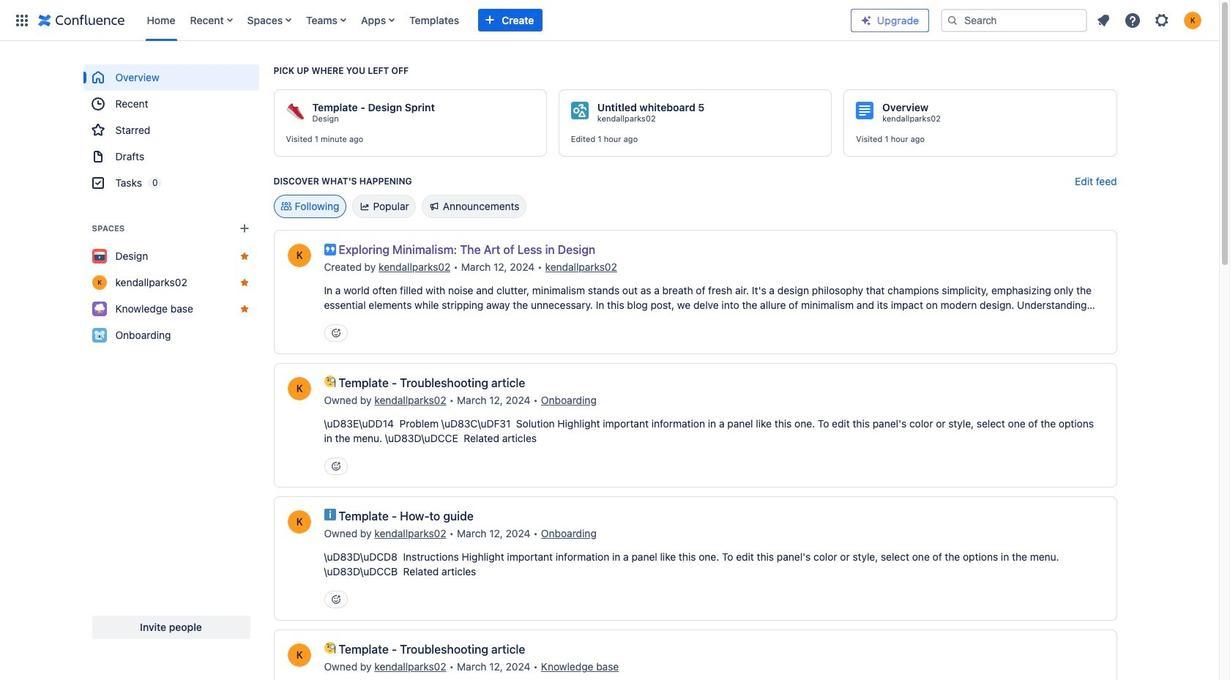 Task type: locate. For each thing, give the bounding box(es) containing it.
banner
[[0, 0, 1220, 41]]

1 horizontal spatial list
[[1091, 7, 1211, 33]]

0 vertical spatial add reaction image
[[330, 327, 342, 339]]

unstar this space image down unstar this space image
[[238, 303, 250, 315]]

global element
[[9, 0, 851, 41]]

0 vertical spatial more information about kendallparks02 image
[[286, 243, 312, 269]]

1 vertical spatial add reaction image
[[330, 594, 342, 606]]

1 vertical spatial unstar this space image
[[238, 303, 250, 315]]

0 horizontal spatial list
[[140, 0, 851, 41]]

unstar this space image up unstar this space image
[[238, 251, 250, 262]]

1 vertical spatial more information about kendallparks02 image
[[286, 643, 312, 669]]

2 unstar this space image from the top
[[238, 303, 250, 315]]

1 more information about kendallparks02 image from the top
[[286, 376, 312, 402]]

:information_source: image
[[324, 509, 336, 521], [324, 509, 336, 521]]

0 vertical spatial unstar this space image
[[238, 251, 250, 262]]

group
[[83, 64, 259, 196]]

list for appswitcher icon
[[140, 0, 851, 41]]

unstar this space image
[[238, 277, 250, 289]]

more information about kendallparks02 image
[[286, 376, 312, 402], [286, 509, 312, 536]]

list
[[140, 0, 851, 41], [1091, 7, 1211, 33]]

your profile and preferences image
[[1185, 11, 1202, 29]]

Search field
[[941, 8, 1088, 32]]

confluence image
[[38, 11, 125, 29], [38, 11, 125, 29]]

unstar this space image
[[238, 251, 250, 262], [238, 303, 250, 315]]

add reaction image
[[330, 327, 342, 339], [330, 594, 342, 606]]

2 more information about kendallparks02 image from the top
[[286, 509, 312, 536]]

more information about kendallparks02 image
[[286, 243, 312, 269], [286, 643, 312, 669]]

:athletic_shoe: image
[[286, 103, 304, 120], [286, 103, 304, 120]]

appswitcher icon image
[[13, 11, 31, 29]]

1 vertical spatial more information about kendallparks02 image
[[286, 509, 312, 536]]

None search field
[[941, 8, 1088, 32]]

0 vertical spatial more information about kendallparks02 image
[[286, 376, 312, 402]]

:face_with_monocle: image
[[324, 376, 336, 388], [324, 376, 336, 388], [324, 643, 336, 654]]

more information about kendallparks02 image for add reaction icon
[[286, 376, 312, 402]]



Task type: vqa. For each thing, say whether or not it's contained in the screenshot.
Add reaction image related to 1st More information about kendallparks02 icon from the top of the page
yes



Task type: describe. For each thing, give the bounding box(es) containing it.
help icon image
[[1125, 11, 1142, 29]]

settings icon image
[[1154, 11, 1171, 29]]

list for premium image
[[1091, 7, 1211, 33]]

more information about kendallparks02 image for second add reaction image from the top
[[286, 509, 312, 536]]

create a space image
[[236, 220, 253, 237]]

search image
[[947, 14, 959, 26]]

1 add reaction image from the top
[[330, 327, 342, 339]]

2 more information about kendallparks02 image from the top
[[286, 643, 312, 669]]

2 add reaction image from the top
[[330, 594, 342, 606]]

1 unstar this space image from the top
[[238, 251, 250, 262]]

premium image
[[861, 14, 873, 26]]

notification icon image
[[1095, 11, 1113, 29]]

add reaction image
[[330, 461, 342, 473]]

:face_with_monocle: image
[[324, 643, 336, 654]]

1 more information about kendallparks02 image from the top
[[286, 243, 312, 269]]



